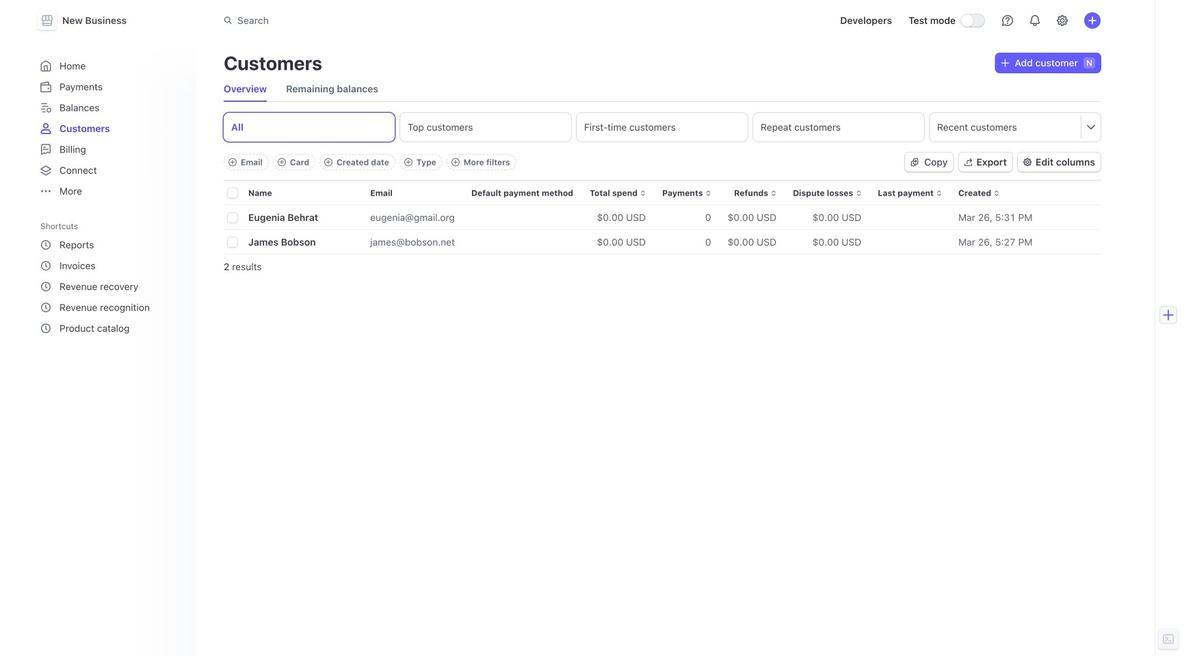 Task type: locate. For each thing, give the bounding box(es) containing it.
2 select item checkbox from the top
[[228, 237, 237, 247]]

0 vertical spatial tab list
[[224, 77, 1101, 102]]

1 vertical spatial select item checkbox
[[228, 237, 237, 247]]

Select item checkbox
[[228, 213, 237, 222], [228, 237, 237, 247]]

settings image
[[1057, 15, 1068, 26]]

open overflow menu image
[[1087, 123, 1095, 131]]

1 select item checkbox from the top
[[228, 213, 237, 222]]

0 vertical spatial select item checkbox
[[228, 213, 237, 222]]

tab list
[[224, 77, 1101, 102], [224, 113, 1101, 142]]

Test mode checkbox
[[961, 14, 985, 27]]

shortcuts element
[[35, 217, 188, 339], [35, 234, 188, 339]]

manage shortcuts image
[[173, 222, 181, 230]]

1 vertical spatial tab list
[[224, 113, 1101, 142]]

add type image
[[404, 158, 412, 166]]

add created date image
[[324, 158, 333, 166]]

None search field
[[216, 8, 601, 33]]

help image
[[1002, 15, 1013, 26]]

toolbar
[[224, 154, 516, 170]]

add email image
[[229, 158, 237, 166]]

svg image
[[1001, 59, 1010, 67]]

core navigation links element
[[35, 55, 188, 202]]



Task type: describe. For each thing, give the bounding box(es) containing it.
notifications image
[[1030, 15, 1041, 26]]

svg image
[[911, 158, 919, 166]]

1 shortcuts element from the top
[[35, 217, 188, 339]]

Search text field
[[216, 8, 601, 33]]

2 shortcuts element from the top
[[35, 234, 188, 339]]

1 tab list from the top
[[224, 77, 1101, 102]]

2 tab list from the top
[[224, 113, 1101, 142]]

Select All checkbox
[[228, 188, 237, 198]]

add more filters image
[[451, 158, 460, 166]]

add card image
[[278, 158, 286, 166]]



Task type: vqa. For each thing, say whether or not it's contained in the screenshot.
Products Or Subscriptions popup button
no



